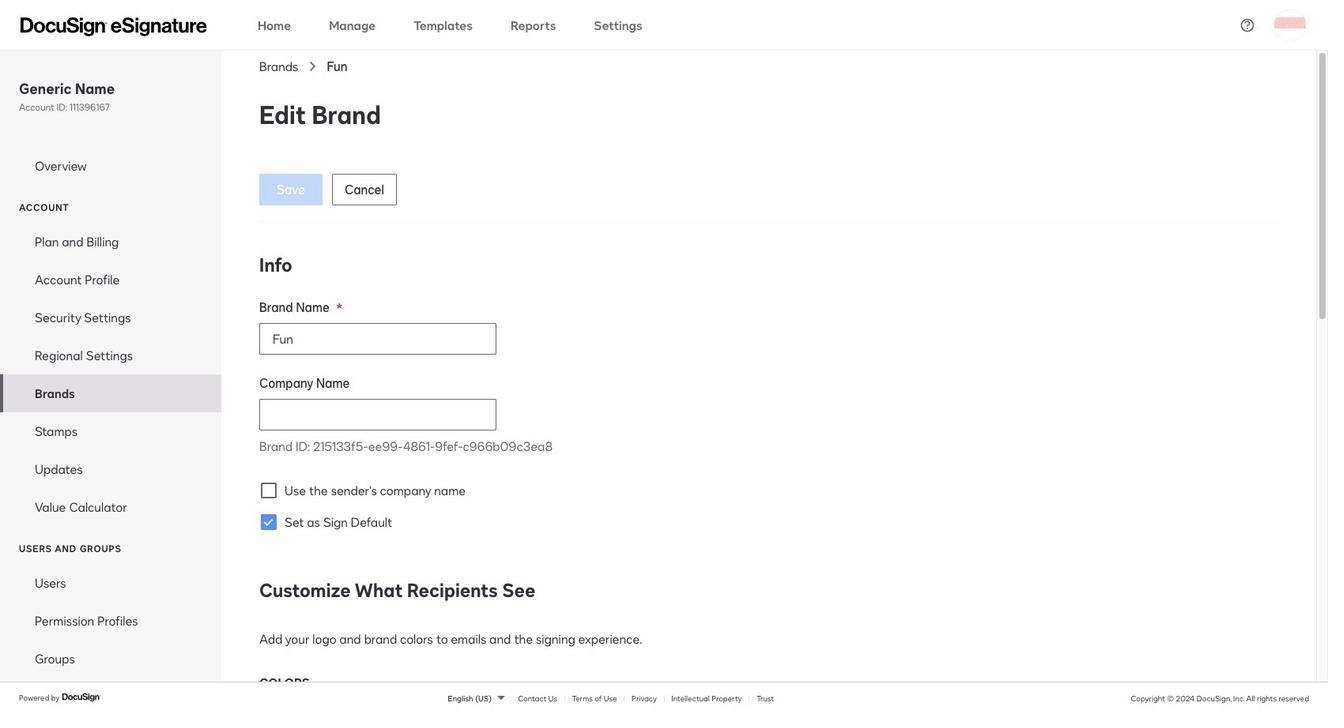 Task type: describe. For each thing, give the bounding box(es) containing it.
account element
[[0, 223, 221, 527]]



Task type: vqa. For each thing, say whether or not it's contained in the screenshot.
Text Box
yes



Task type: locate. For each thing, give the bounding box(es) containing it.
your uploaded profile image image
[[1275, 9, 1306, 41]]

docusign admin image
[[21, 17, 207, 36]]

None text field
[[260, 324, 496, 354], [260, 400, 496, 430], [260, 324, 496, 354], [260, 400, 496, 430]]

docusign image
[[62, 692, 101, 705]]

users and groups element
[[0, 565, 221, 679]]



